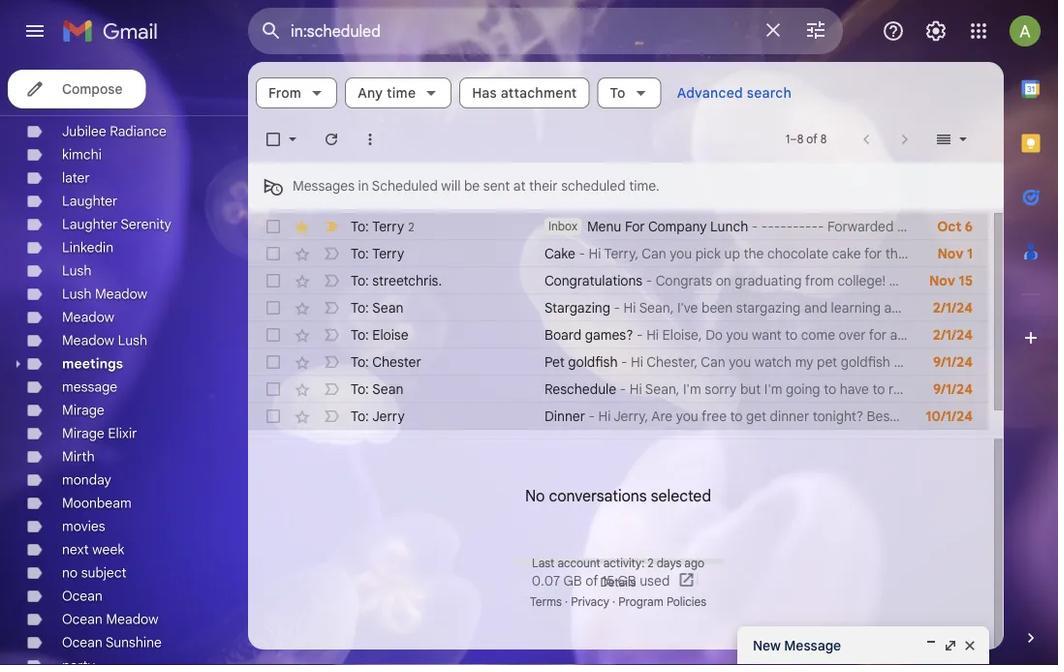 Task type: describe. For each thing, give the bounding box(es) containing it.
get
[[746, 408, 766, 425]]

to: for board games? - hi eloise, do you want to come over for a board game night? best,
[[351, 327, 369, 343]]

6 row from the top
[[248, 349, 1048, 376]]

to: eloise
[[351, 327, 409, 343]]

advanced
[[677, 84, 743, 101]]

0 vertical spatial thanks,
[[952, 245, 1000, 262]]

can't
[[889, 272, 921, 289]]

no
[[62, 565, 78, 582]]

wait
[[925, 272, 950, 289]]

to: for stargazing -
[[351, 299, 369, 316]]

1 vertical spatial next
[[62, 542, 89, 559]]

7 not important switch from the top
[[322, 407, 341, 426]]

pet
[[545, 354, 565, 371]]

nov for nov 1
[[937, 245, 964, 262]]

has attachment button
[[460, 78, 590, 109]]

nov 15
[[929, 272, 973, 289]]

search mail image
[[254, 14, 289, 48]]

2 the from the left
[[885, 245, 906, 262]]

not important switch for congratulations
[[322, 271, 341, 291]]

reschedule -
[[545, 381, 630, 398]]

mirage elixir link
[[62, 425, 137, 442]]

to: chester
[[351, 354, 421, 371]]

party?
[[909, 245, 949, 262]]

compose button
[[8, 70, 146, 109]]

ocean sunshine
[[62, 635, 162, 652]]

congrats
[[656, 272, 712, 289]]

program
[[618, 595, 664, 609]]

mirage elixir
[[62, 425, 137, 442]]

new
[[753, 638, 781, 655]]

hi left jerry,
[[598, 408, 611, 425]]

oct 6
[[937, 218, 973, 235]]

chester
[[372, 354, 421, 371]]

navigation containing compose
[[0, 62, 248, 666]]

eloise,
[[662, 327, 702, 343]]

1 vertical spatial anna
[[1017, 354, 1048, 371]]

0 horizontal spatial best,
[[867, 408, 898, 425]]

nov for nov 15
[[929, 272, 955, 289]]

you left watch
[[729, 354, 751, 371]]

- right the cake
[[579, 245, 585, 262]]

0 horizontal spatial 1
[[786, 132, 790, 147]]

oct
[[937, 218, 961, 235]]

no
[[525, 486, 545, 505]]

serenity
[[121, 216, 171, 233]]

cake
[[545, 245, 576, 262]]

cake
[[832, 245, 861, 262]]

next inside the 'no conversations selected' main content
[[894, 354, 921, 371]]

tonight?
[[813, 408, 863, 425]]

clear search image
[[754, 11, 793, 49]]

free
[[702, 408, 727, 425]]

watch
[[755, 354, 792, 371]]

laughter serenity
[[62, 216, 171, 233]]

to
[[610, 84, 626, 101]]

1 horizontal spatial best,
[[1021, 327, 1052, 343]]

follow link to manage storage image
[[678, 571, 697, 591]]

for for cake
[[864, 245, 882, 262]]

to: jerry
[[351, 408, 405, 425]]

to: for pet goldfish - hi chester, can you watch my pet goldfish next week? thanks, anna
[[351, 354, 369, 371]]

account
[[558, 556, 600, 571]]

1 horizontal spatial can
[[701, 354, 725, 371]]

dinner - hi jerry, are you free to get dinner tonight? best, anna 10/1/24
[[545, 408, 973, 425]]

to: sean for stargazing
[[351, 299, 403, 316]]

search
[[747, 84, 792, 101]]

–
[[790, 132, 797, 147]]

advanced search button
[[669, 76, 799, 110]]

meetings
[[62, 356, 123, 373]]

reschedule
[[545, 381, 616, 398]]

meadow up sunshine
[[106, 611, 158, 628]]

2 · from the left
[[612, 595, 615, 609]]

- right dinner
[[589, 408, 595, 425]]

no subject
[[62, 565, 126, 582]]

message
[[62, 379, 117, 396]]

streetchris.
[[372, 272, 442, 289]]

chocolate
[[767, 245, 829, 262]]

privacy link
[[571, 595, 609, 609]]

meadow link
[[62, 309, 114, 326]]

week?
[[924, 354, 963, 371]]

policies
[[667, 595, 706, 609]]

for for over
[[869, 327, 887, 343]]

linkedin
[[62, 239, 113, 256]]

0 vertical spatial to
[[954, 272, 966, 289]]

sean for stargazing
[[372, 299, 403, 316]]

6
[[965, 218, 973, 235]]

program policies link
[[618, 595, 706, 609]]

terms
[[530, 595, 562, 609]]

9/1/24 for reschedule -
[[933, 381, 973, 398]]

jubilee radiance
[[62, 123, 167, 140]]

jubilee radiance link
[[62, 123, 167, 140]]

chester,
[[647, 354, 698, 371]]

1 vertical spatial thanks,
[[966, 354, 1014, 371]]

laughter for laughter serenity
[[62, 216, 118, 233]]

close image
[[962, 639, 978, 654]]

up
[[724, 245, 740, 262]]

moonbeam link
[[62, 495, 131, 512]]

that
[[1012, 272, 1037, 289]]

scheduled
[[372, 178, 438, 195]]

last account activity: 2 days ago details terms · privacy · program policies
[[530, 556, 706, 609]]

- up games?
[[614, 299, 620, 316]]

laughter link
[[62, 193, 118, 210]]

compose
[[62, 80, 123, 97]]

2 vertical spatial lush
[[118, 332, 147, 349]]

to button
[[597, 78, 661, 109]]

lush for lush meadow
[[62, 286, 91, 303]]

messages
[[293, 178, 355, 195]]

stargazing -
[[545, 299, 624, 316]]

lunch
[[710, 218, 748, 235]]

in
[[358, 178, 369, 195]]

want
[[752, 327, 782, 343]]

meadow lush link
[[62, 332, 147, 349]]

- left congrats in the right top of the page
[[646, 272, 652, 289]]

scheduled
[[561, 178, 625, 195]]

1 gb from the left
[[563, 572, 582, 589]]

lush for 'lush' link
[[62, 263, 91, 280]]

not important switch for pet
[[322, 353, 341, 372]]

hi left eloise,
[[646, 327, 659, 343]]

later link
[[62, 170, 90, 187]]

sunshine
[[106, 635, 162, 652]]

2 8 from the left
[[820, 132, 827, 147]]

not important switch for reschedule
[[322, 380, 341, 399]]

2 gb from the left
[[618, 572, 636, 589]]

2 inside last account activity: 2 days ago details terms · privacy · program policies
[[648, 556, 654, 571]]

9/1/24 for pet goldfish - hi chester, can you watch my pet goldfish next week? thanks, anna
[[933, 354, 973, 371]]

1 horizontal spatial to
[[785, 327, 798, 343]]

lush meadow link
[[62, 286, 147, 303]]

minimize image
[[923, 639, 939, 654]]

hi left terry,
[[589, 245, 601, 262]]

a
[[890, 327, 898, 343]]

moonbeam
[[62, 495, 131, 512]]

used
[[640, 572, 670, 589]]

support image
[[882, 19, 905, 43]]

ocean for ocean sunshine
[[62, 635, 103, 652]]

to: terry
[[351, 245, 404, 262]]

no conversations selected
[[525, 486, 711, 505]]

inbox
[[548, 219, 577, 234]]

attachment
[[501, 84, 577, 101]]

2 inside to: terry 2
[[408, 220, 414, 234]]



Task type: vqa. For each thing, say whether or not it's contained in the screenshot.
the middle the to
yes



Task type: locate. For each thing, give the bounding box(es) containing it.
1 horizontal spatial the
[[885, 245, 906, 262]]

2 to: from the top
[[351, 245, 369, 262]]

1 horizontal spatial gb
[[618, 572, 636, 589]]

2 laughter from the top
[[62, 216, 118, 233]]

2 to: sean from the top
[[351, 381, 403, 398]]

0 vertical spatial lush
[[62, 263, 91, 280]]

not important switch for cake
[[322, 244, 341, 264]]

1 2/1/24 from the top
[[933, 299, 973, 316]]

nov down 'nov 1'
[[929, 272, 955, 289]]

1 vertical spatial to: sean
[[351, 381, 403, 398]]

9/1/24
[[933, 354, 973, 371], [933, 381, 973, 398]]

nov up nov 15
[[937, 245, 964, 262]]

tab list
[[1004, 62, 1058, 596]]

the right the up
[[744, 245, 764, 262]]

1 8 from the left
[[797, 132, 803, 147]]

linkedin link
[[62, 239, 113, 256]]

1 vertical spatial of
[[585, 572, 598, 589]]

0 horizontal spatial the
[[744, 245, 764, 262]]

2 vertical spatial ocean
[[62, 635, 103, 652]]

mirth link
[[62, 449, 95, 466]]

lush meadow
[[62, 286, 147, 303]]

8 right –
[[820, 132, 827, 147]]

0 vertical spatial sean
[[372, 299, 403, 316]]

best, right the tonight?
[[867, 408, 898, 425]]

1
[[786, 132, 790, 147], [967, 245, 973, 262]]

you left the 'pick'
[[670, 245, 692, 262]]

3 not important switch from the top
[[322, 298, 341, 318]]

can down do
[[701, 354, 725, 371]]

ocean for ocean link
[[62, 588, 103, 605]]

7 to: from the top
[[351, 381, 369, 398]]

- right games?
[[637, 327, 643, 343]]

board
[[545, 327, 581, 343]]

details link
[[600, 576, 636, 590]]

has attachment
[[472, 84, 577, 101]]

graduating
[[735, 272, 802, 289]]

2 sean from the top
[[372, 381, 403, 398]]

thanks, up see
[[952, 245, 1000, 262]]

1 to: sean from the top
[[351, 299, 403, 316]]

1 vertical spatial nov
[[929, 272, 955, 289]]

to: sean up to: eloise
[[351, 299, 403, 316]]

from
[[805, 272, 834, 289]]

0 vertical spatial best,
[[1021, 327, 1052, 343]]

1 not important switch from the top
[[322, 244, 341, 264]]

see
[[970, 272, 992, 289]]

1 vertical spatial laughter
[[62, 216, 118, 233]]

1 vertical spatial terry
[[372, 245, 404, 262]]

jerry
[[372, 408, 405, 425]]

4 to: from the top
[[351, 299, 369, 316]]

1 vertical spatial sean
[[372, 381, 403, 398]]

stargazing
[[545, 299, 610, 316]]

0 horizontal spatial gb
[[563, 572, 582, 589]]

of
[[806, 132, 817, 147], [585, 572, 598, 589]]

congratulations
[[545, 272, 642, 289]]

0 horizontal spatial 8
[[797, 132, 803, 147]]

1 · from the left
[[565, 595, 568, 609]]

2 ocean from the top
[[62, 611, 103, 628]]

to: sean
[[351, 299, 403, 316], [351, 381, 403, 398]]

meadow up meadow link
[[95, 286, 147, 303]]

1 laughter from the top
[[62, 193, 118, 210]]

sent
[[483, 178, 510, 195]]

to: left jerry
[[351, 408, 369, 425]]

0 vertical spatial for
[[864, 245, 882, 262]]

are
[[651, 408, 673, 425]]

1 horizontal spatial 1
[[967, 245, 973, 262]]

0 vertical spatial 2
[[408, 220, 414, 234]]

meadow down lush meadow link
[[62, 309, 114, 326]]

to: sean up to: jerry
[[351, 381, 403, 398]]

mirage link
[[62, 402, 104, 419]]

important according to google magic. switch
[[322, 217, 341, 236]]

5 not important switch from the top
[[322, 353, 341, 372]]

1 vertical spatial mirage
[[62, 425, 104, 442]]

15 inside row
[[959, 272, 973, 289]]

to: left eloise
[[351, 327, 369, 343]]

2/1/24 up week?
[[933, 327, 973, 343]]

to left see
[[954, 272, 966, 289]]

1 vertical spatial 9/1/24
[[933, 381, 973, 398]]

kimchi
[[62, 146, 102, 163]]

2/1/24 down nov 15
[[933, 299, 973, 316]]

0 horizontal spatial of
[[585, 572, 598, 589]]

1 down 6
[[967, 245, 973, 262]]

1 mirage from the top
[[62, 402, 104, 419]]

sean up jerry
[[372, 381, 403, 398]]

1 horizontal spatial ·
[[612, 595, 615, 609]]

goldfish up reschedule - on the right bottom of the page
[[568, 354, 618, 371]]

advanced search
[[677, 84, 792, 101]]

to right want
[[785, 327, 798, 343]]

to: streetchris.
[[351, 272, 442, 289]]

0 vertical spatial 9/1/24
[[933, 354, 973, 371]]

9/1/24 up 10/1/24
[[933, 381, 973, 398]]

lush down linkedin
[[62, 263, 91, 280]]

7 row from the top
[[248, 376, 988, 403]]

terry down to: terry 2
[[372, 245, 404, 262]]

0 vertical spatial to: sean
[[351, 299, 403, 316]]

navigation
[[0, 62, 248, 666]]

2 horizontal spatial to
[[954, 272, 966, 289]]

2 terry from the top
[[372, 245, 404, 262]]

- up jerry,
[[620, 381, 626, 398]]

row up jerry,
[[248, 376, 988, 403]]

pick
[[695, 245, 721, 262]]

6 not important switch from the top
[[322, 380, 341, 399]]

ocean meadow
[[62, 611, 158, 628]]

1 vertical spatial lush
[[62, 286, 91, 303]]

lush down 'lush' link
[[62, 286, 91, 303]]

2/1/24 for stargazing -
[[933, 299, 973, 316]]

Search mail text field
[[291, 21, 750, 41]]

to: for reschedule -
[[351, 381, 369, 398]]

mirage down mirage link
[[62, 425, 104, 442]]

board games? - hi eloise, do you want to come over for a board game night? best,
[[545, 327, 1052, 343]]

terry,
[[604, 245, 639, 262]]

1 down search
[[786, 132, 790, 147]]

1 horizontal spatial next
[[894, 354, 921, 371]]

to: down to: eloise
[[351, 354, 369, 371]]

0 horizontal spatial can
[[642, 245, 666, 262]]

8 row from the top
[[248, 403, 988, 430]]

gb
[[563, 572, 582, 589], [618, 572, 636, 589]]

0 vertical spatial anna
[[1003, 245, 1034, 262]]

2 vertical spatial anna
[[901, 408, 933, 425]]

2 up used
[[648, 556, 654, 571]]

elixir
[[108, 425, 137, 442]]

·
[[565, 595, 568, 609], [612, 595, 615, 609]]

1 vertical spatial can
[[701, 354, 725, 371]]

thanks, down night?
[[966, 354, 1014, 371]]

privacy
[[571, 595, 609, 609]]

to: for cake - hi terry, can you pick up the chocolate cake for the party? thanks, anna
[[351, 245, 369, 262]]

- right lunch at right top
[[752, 218, 758, 235]]

terry for to: terry 2
[[372, 218, 404, 235]]

2 row from the top
[[248, 240, 1034, 267]]

not important switch
[[322, 244, 341, 264], [322, 271, 341, 291], [322, 298, 341, 318], [322, 326, 341, 345], [322, 353, 341, 372], [322, 380, 341, 399], [322, 407, 341, 426]]

ocean sunshine link
[[62, 635, 162, 652]]

gb down account
[[563, 572, 582, 589]]

refresh image
[[322, 130, 341, 149]]

eloise
[[372, 327, 409, 343]]

game
[[941, 327, 975, 343]]

college!
[[838, 272, 886, 289]]

pop out image
[[943, 639, 958, 654]]

mirth
[[62, 449, 95, 466]]

5 row from the top
[[248, 322, 1052, 349]]

row up terry,
[[248, 213, 988, 240]]

to: down to: terry 2
[[351, 245, 369, 262]]

jubilee
[[62, 123, 106, 140]]

of up privacy
[[585, 572, 598, 589]]

hi left chester,
[[631, 354, 643, 371]]

8 to: from the top
[[351, 408, 369, 425]]

0 horizontal spatial 2
[[408, 220, 414, 234]]

row up chester,
[[248, 322, 1052, 349]]

1 horizontal spatial 2
[[648, 556, 654, 571]]

settings image
[[924, 19, 948, 43]]

0 vertical spatial laughter
[[62, 193, 118, 210]]

week
[[92, 542, 124, 559]]

to: sean for reschedule
[[351, 381, 403, 398]]

2 mirage from the top
[[62, 425, 104, 442]]

ocean link
[[62, 588, 103, 605]]

laughter down later
[[62, 193, 118, 210]]

ocean down ocean link
[[62, 611, 103, 628]]

1 row from the top
[[248, 213, 988, 240]]

2 not important switch from the top
[[322, 271, 341, 291]]

2/1/24 for board games? - hi eloise, do you want to come over for a board game night? best,
[[933, 327, 973, 343]]

0 vertical spatial terry
[[372, 218, 404, 235]]

6 to: from the top
[[351, 354, 369, 371]]

1 ocean from the top
[[62, 588, 103, 605]]

3 ocean from the top
[[62, 635, 103, 652]]

games?
[[585, 327, 633, 343]]

1 9/1/24 from the top
[[933, 354, 973, 371]]

15 right wait
[[959, 272, 973, 289]]

0 vertical spatial 1
[[786, 132, 790, 147]]

1 – 8 of 8
[[786, 132, 827, 147]]

jerry,
[[614, 408, 648, 425]]

5 to: from the top
[[351, 327, 369, 343]]

their
[[529, 178, 558, 195]]

to: for congratulations - congrats on graduating from college! can't wait to see all that you
[[351, 272, 369, 289]]

to: right important according to google magic. switch on the left top
[[351, 218, 369, 235]]

ago
[[684, 556, 704, 571]]

gmail image
[[62, 12, 168, 50]]

0 vertical spatial mirage
[[62, 402, 104, 419]]

of right –
[[806, 132, 817, 147]]

next up no
[[62, 542, 89, 559]]

terry up to: terry
[[372, 218, 404, 235]]

laughter down laughter "link"
[[62, 216, 118, 233]]

gb down the activity:
[[618, 572, 636, 589]]

to:
[[351, 218, 369, 235], [351, 245, 369, 262], [351, 272, 369, 289], [351, 299, 369, 316], [351, 327, 369, 343], [351, 354, 369, 371], [351, 381, 369, 398], [351, 408, 369, 425]]

nov
[[937, 245, 964, 262], [929, 272, 955, 289]]

for right the cake at the right of page
[[864, 245, 882, 262]]

next down board
[[894, 354, 921, 371]]

1 vertical spatial best,
[[867, 408, 898, 425]]

ocean meadow link
[[62, 611, 158, 628]]

can down inbox menu for company lunch -
[[642, 245, 666, 262]]

1 horizontal spatial goldfish
[[841, 354, 890, 371]]

no conversations selected main content
[[248, 62, 1058, 653]]

nov 1
[[937, 245, 973, 262]]

row up games?
[[248, 295, 988, 322]]

mirage for mirage link
[[62, 402, 104, 419]]

to: up to: eloise
[[351, 299, 369, 316]]

ocean down ocean meadow link
[[62, 635, 103, 652]]

to left get at the right bottom of the page
[[730, 408, 743, 425]]

be
[[464, 178, 480, 195]]

for left a
[[869, 327, 887, 343]]

movies
[[62, 518, 105, 535]]

15
[[959, 272, 973, 289], [602, 572, 614, 589]]

1 the from the left
[[744, 245, 764, 262]]

4 not important switch from the top
[[322, 326, 341, 345]]

next week link
[[62, 542, 124, 559]]

monday
[[62, 472, 111, 489]]

1 vertical spatial to
[[785, 327, 798, 343]]

lush link
[[62, 263, 91, 280]]

1 terry from the top
[[372, 218, 404, 235]]

1 goldfish from the left
[[568, 354, 618, 371]]

row down eloise,
[[248, 349, 1048, 376]]

1 vertical spatial 15
[[602, 572, 614, 589]]

anna up that
[[1003, 245, 1034, 262]]

0 vertical spatial 15
[[959, 272, 973, 289]]

10/1/24
[[926, 408, 973, 425]]

sean for reschedule
[[372, 381, 403, 398]]

the up can't
[[885, 245, 906, 262]]

4 row from the top
[[248, 295, 988, 322]]

mirage down message
[[62, 402, 104, 419]]

· down details
[[612, 595, 615, 609]]

anna down week?
[[901, 408, 933, 425]]

not important switch for board
[[322, 326, 341, 345]]

subject
[[81, 565, 126, 582]]

1 vertical spatial 2
[[648, 556, 654, 571]]

· right terms link
[[565, 595, 568, 609]]

mirage for mirage elixir
[[62, 425, 104, 442]]

0 vertical spatial next
[[894, 354, 921, 371]]

next week
[[62, 542, 124, 559]]

toggle split pane mode image
[[934, 130, 953, 149]]

8
[[797, 132, 803, 147], [820, 132, 827, 147]]

0 horizontal spatial ·
[[565, 595, 568, 609]]

terms link
[[530, 595, 562, 609]]

radiance
[[110, 123, 167, 140]]

activity:
[[603, 556, 645, 571]]

0 vertical spatial ocean
[[62, 588, 103, 605]]

1 vertical spatial 1
[[967, 245, 973, 262]]

row
[[248, 213, 988, 240], [248, 240, 1034, 267], [248, 267, 1058, 295], [248, 295, 988, 322], [248, 322, 1052, 349], [248, 349, 1048, 376], [248, 376, 988, 403], [248, 403, 988, 430]]

to: up to: jerry
[[351, 381, 369, 398]]

selected
[[651, 486, 711, 505]]

2 vertical spatial to
[[730, 408, 743, 425]]

anna down night?
[[1017, 354, 1048, 371]]

1 horizontal spatial of
[[806, 132, 817, 147]]

you right do
[[726, 327, 748, 343]]

3 row from the top
[[248, 267, 1058, 295]]

kimchi link
[[62, 146, 102, 163]]

ocean down no subject
[[62, 588, 103, 605]]

pet goldfish - hi chester, can you watch my pet goldfish next week? thanks, anna
[[545, 354, 1048, 371]]

row down for
[[248, 240, 1034, 267]]

2 9/1/24 from the top
[[933, 381, 973, 398]]

0 horizontal spatial 15
[[602, 572, 614, 589]]

last
[[532, 556, 555, 571]]

meadow down meadow link
[[62, 332, 114, 349]]

will
[[441, 178, 461, 195]]

sean up eloise
[[372, 299, 403, 316]]

monday link
[[62, 472, 111, 489]]

0 horizontal spatial goldfish
[[568, 354, 618, 371]]

1 to: from the top
[[351, 218, 369, 235]]

1 vertical spatial 2/1/24
[[933, 327, 973, 343]]

- down games?
[[621, 354, 627, 371]]

advanced search options image
[[796, 11, 835, 49]]

the
[[744, 245, 764, 262], [885, 245, 906, 262]]

goldfish down over
[[841, 354, 890, 371]]

you right are
[[676, 408, 698, 425]]

you right that
[[1041, 272, 1058, 289]]

come
[[801, 327, 835, 343]]

3 to: from the top
[[351, 272, 369, 289]]

ocean for ocean meadow
[[62, 611, 103, 628]]

not important switch for stargazing
[[322, 298, 341, 318]]

congratulations - congrats on graduating from college! can't wait to see all that you
[[545, 272, 1058, 289]]

0 vertical spatial 2/1/24
[[933, 299, 973, 316]]

row down terry,
[[248, 267, 1058, 295]]

2 2/1/24 from the top
[[933, 327, 973, 343]]

all
[[995, 272, 1009, 289]]

8 down advanced search popup button
[[797, 132, 803, 147]]

inbox menu for company lunch -
[[548, 218, 761, 235]]

lush up meetings
[[118, 332, 147, 349]]

laughter for laughter "link"
[[62, 193, 118, 210]]

2 down scheduled at the left of page
[[408, 220, 414, 234]]

goldfish
[[568, 354, 618, 371], [841, 354, 890, 371]]

None search field
[[248, 8, 843, 54]]

to: down to: terry
[[351, 272, 369, 289]]

15 down the activity:
[[602, 572, 614, 589]]

1 vertical spatial ocean
[[62, 611, 103, 628]]

9/1/24 down 'game'
[[933, 354, 973, 371]]

1 horizontal spatial 8
[[820, 132, 827, 147]]

1 horizontal spatial 15
[[959, 272, 973, 289]]

0 vertical spatial can
[[642, 245, 666, 262]]

0 vertical spatial of
[[806, 132, 817, 147]]

meadow lush
[[62, 332, 147, 349]]

1 sean from the top
[[372, 299, 403, 316]]

1 vertical spatial for
[[869, 327, 887, 343]]

0 horizontal spatial to
[[730, 408, 743, 425]]

laughter
[[62, 193, 118, 210], [62, 216, 118, 233]]

terry for to: terry
[[372, 245, 404, 262]]

main menu image
[[23, 19, 47, 43]]

0 vertical spatial nov
[[937, 245, 964, 262]]

mirage
[[62, 402, 104, 419], [62, 425, 104, 442]]

0 horizontal spatial next
[[62, 542, 89, 559]]

messages in scheduled will be sent at their scheduled time.
[[293, 178, 660, 195]]

row down reschedule - on the right bottom of the page
[[248, 403, 988, 430]]

best, right night?
[[1021, 327, 1052, 343]]

2 goldfish from the left
[[841, 354, 890, 371]]

later
[[62, 170, 90, 187]]



